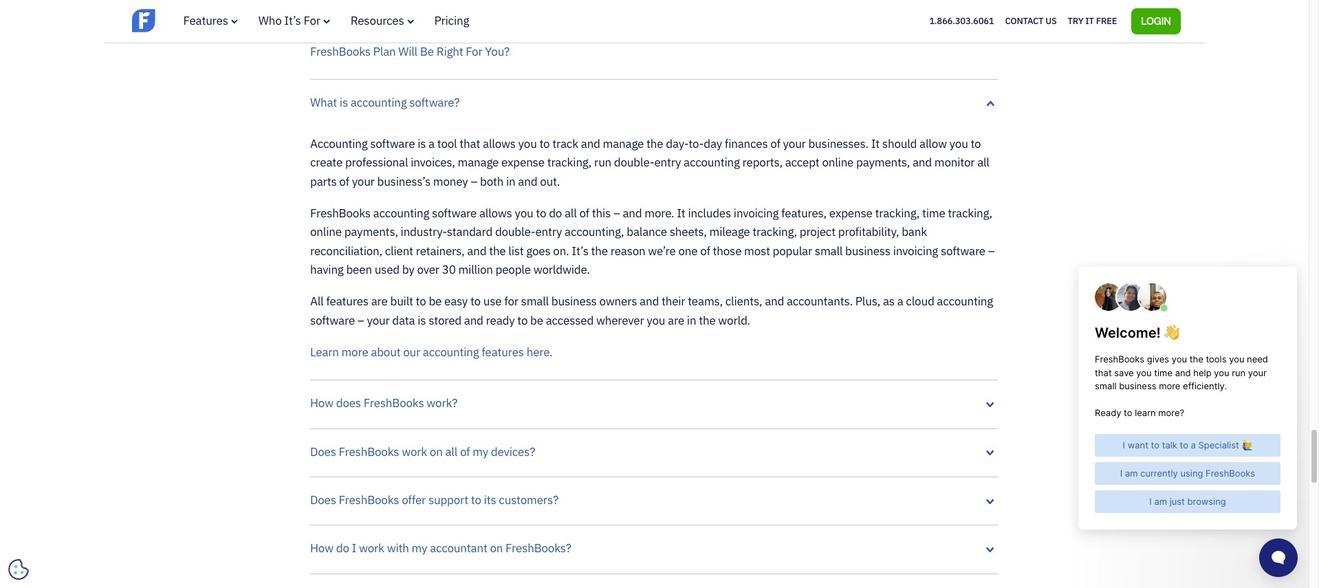 Task type: describe. For each thing, give the bounding box(es) containing it.
wondering which freshbooks plan will be right for you? link
[[310, 25, 946, 59]]

used
[[375, 262, 400, 277]]

and up 'balance'
[[623, 206, 642, 221]]

freshbooks inside the 'wondering which freshbooks plan will be right for you?'
[[310, 44, 371, 59]]

resources
[[351, 13, 404, 28]]

learn more about our accounting features here.
[[310, 345, 553, 360]]

online inside freshbooks accounting software allows you to do all of this – and more. it includes invoicing features, expense tracking, time tracking, online payments, industry-standard double-entry accounting, balance sheets, mileage tracking, project profitability, bank reconciliation, client retainers, and the list goes on. it's the reason we're one of those most popular small business invoicing software – having been used by over 30 million people worldwide.
[[310, 224, 342, 240]]

small inside freshbooks accounting software allows you to do all of this – and more. it includes invoicing features, expense tracking, time tracking, online payments, industry-standard double-entry accounting, balance sheets, mileage tracking, project profitability, bank reconciliation, client retainers, and the list goes on. it's the reason we're one of those most popular small business invoicing software – having been used by over 30 million people worldwide.
[[815, 243, 843, 258]]

expense inside accounting software is a tool that allows you to track and manage the day-to-day finances of your businesses. it should allow you to create professional invoices, manage expense tracking, run double-entry accounting reports, accept online payments, and monitor all parts of your business's money – both in and out.
[[501, 155, 545, 170]]

features link
[[183, 13, 238, 28]]

as
[[883, 294, 895, 309]]

you right help
[[569, 25, 587, 40]]

with
[[387, 541, 409, 556]]

1 vertical spatial be
[[530, 313, 543, 328]]

small inside all features are built to be easy to use for small business owners and their teams, clients, and accountants. plus, as a cloud accounting software – your data is stored and ready to be accessed wherever you are in the world.
[[521, 294, 549, 309]]

accounting
[[310, 136, 368, 151]]

built
[[390, 294, 413, 309]]

this inside freshbooks accounting software allows you to do all of this – and more. it includes invoicing features, expense tracking, time tracking, online payments, industry-standard double-entry accounting, balance sheets, mileage tracking, project profitability, bank reconciliation, client retainers, and the list goes on. it's the reason we're one of those most popular small business invoicing software – having been used by over 30 million people worldwide.
[[592, 206, 611, 221]]

does freshbooks work on all of my devices?
[[310, 444, 535, 459]]

that
[[460, 136, 480, 151]]

reason
[[611, 243, 646, 258]]

customers?
[[499, 493, 559, 508]]

freshbooks down how does freshbooks work?
[[339, 444, 399, 459]]

run
[[594, 155, 612, 170]]

been
[[346, 262, 372, 277]]

business's
[[377, 174, 431, 189]]

it's inside freshbooks accounting software allows you to do all of this – and more. it includes invoicing features, expense tracking, time tracking, online payments, industry-standard double-entry accounting, balance sheets, mileage tracking, project profitability, bank reconciliation, client retainers, and the list goes on. it's the reason we're one of those most popular small business invoicing software – having been used by over 30 million people worldwide.
[[572, 243, 589, 258]]

popular
[[773, 243, 812, 258]]

2 vertical spatial all
[[445, 444, 458, 459]]

free
[[1096, 15, 1117, 27]]

profitability,
[[838, 224, 899, 240]]

contact us
[[1005, 15, 1057, 27]]

contact
[[1005, 15, 1044, 27]]

0 horizontal spatial for
[[395, 25, 409, 40]]

day
[[704, 136, 722, 151]]

tracking, inside accounting software is a tool that allows you to track and manage the day-to-day finances of your businesses. it should allow you to create professional invoices, manage expense tracking, run double-entry accounting reports, accept online payments, and monitor all parts of your business's money – both in and out.
[[547, 155, 592, 170]]

out.
[[540, 174, 560, 189]]

project
[[800, 224, 836, 240]]

article
[[361, 25, 393, 40]]

the inside all features are built to be easy to use for small business owners and their teams, clients, and accountants. plus, as a cloud accounting software – your data is stored and ready to be accessed wherever you are in the world.
[[699, 313, 716, 328]]

and down allow
[[913, 155, 932, 170]]

your up accept
[[783, 136, 806, 151]]

to left help
[[531, 25, 541, 40]]

what
[[310, 95, 337, 110]]

choose
[[590, 25, 627, 40]]

wondering
[[856, 25, 912, 40]]

cookie consent banner dialog
[[10, 419, 217, 578]]

freshbooks?
[[506, 541, 571, 556]]

a inside all features are built to be easy to use for small business owners and their teams, clients, and accountants. plus, as a cloud accounting software – your data is stored and ready to be accessed wherever you are in the world.
[[897, 294, 904, 309]]

the left right
[[629, 25, 646, 40]]

try it free link
[[1068, 12, 1117, 30]]

to-
[[689, 136, 704, 151]]

try
[[1068, 15, 1084, 27]]

for inside the 'wondering which freshbooks plan will be right for you?'
[[466, 44, 483, 59]]

of left devices?
[[460, 444, 470, 459]]

about
[[371, 345, 401, 360]]

all features are built to be easy to use for small business owners and their teams, clients, and accountants. plus, as a cloud accounting software – your data is stored and ready to be accessed wherever you are in the world.
[[310, 294, 993, 328]]

those
[[713, 243, 742, 258]]

reconciliation,
[[310, 243, 382, 258]]

accept
[[785, 155, 820, 170]]

right
[[437, 44, 463, 59]]

login
[[1141, 14, 1171, 27]]

create
[[310, 155, 343, 170]]

business inside all features are built to be easy to use for small business owners and their teams, clients, and accountants. plus, as a cloud accounting software – your data is stored and ready to be accessed wherever you are in the world.
[[552, 294, 597, 309]]

who it's for link
[[259, 13, 330, 28]]

professional
[[345, 155, 408, 170]]

use
[[483, 294, 502, 309]]

people
[[496, 262, 531, 277]]

software inside all features are built to be easy to use for small business owners and their teams, clients, and accountants. plus, as a cloud accounting software – your data is stored and ready to be accessed wherever you are in the world.
[[310, 313, 355, 328]]

most
[[744, 243, 770, 258]]

the inside accounting software is a tool that allows you to track and manage the day-to-day finances of your businesses. it should allow you to create professional invoices, manage expense tracking, run double-entry accounting reports, accept online payments, and monitor all parts of your business's money – both in and out.
[[647, 136, 663, 151]]

right
[[649, 25, 672, 40]]

to left the track on the left top of page
[[540, 136, 550, 151]]

accountant
[[430, 541, 487, 556]]

and left their on the right
[[640, 294, 659, 309]]

plan
[[738, 25, 760, 40]]

is inside all features are built to be easy to use for small business owners and their teams, clients, and accountants. plus, as a cloud accounting software – your data is stored and ready to be accessed wherever you are in the world.
[[418, 313, 426, 328]]

you up monitor
[[950, 136, 968, 151]]

here.
[[527, 345, 553, 360]]

you inside all features are built to be easy to use for small business owners and their teams, clients, and accountants. plus, as a cloud accounting software – your data is stored and ready to be accessed wherever you are in the world.
[[647, 313, 665, 328]]

to up monitor
[[971, 136, 981, 151]]

1 horizontal spatial on
[[490, 541, 503, 556]]

having
[[310, 262, 344, 277]]

even
[[412, 25, 437, 40]]

to inside freshbooks accounting software allows you to do all of this – and more. it includes invoicing features, expense tracking, time tracking, online payments, industry-standard double-entry accounting, balance sheets, mileage tracking, project profitability, bank reconciliation, client retainers, and the list goes on. it's the reason we're one of those most popular small business invoicing software – having been used by over 30 million people worldwide.
[[536, 206, 546, 221]]

wherever
[[596, 313, 644, 328]]

resources link
[[351, 13, 414, 28]]

invoices,
[[411, 155, 455, 170]]

freshbooks left offer
[[339, 493, 399, 508]]

who
[[259, 13, 282, 28]]

be
[[420, 44, 434, 59]]

owners
[[600, 294, 637, 309]]

client
[[385, 243, 413, 258]]

accounting down plan
[[351, 95, 407, 110]]

clients,
[[726, 294, 762, 309]]

of up accounting,
[[579, 206, 589, 221]]

a inside accounting software is a tool that allows you to track and manage the day-to-day finances of your businesses. it should allow you to create professional invoices, manage expense tracking, run double-entry accounting reports, accept online payments, and monitor all parts of your business's money – both in and out.
[[429, 136, 435, 151]]

1 vertical spatial invoicing
[[893, 243, 938, 258]]

finances
[[725, 136, 768, 151]]

retainers,
[[416, 243, 465, 258]]

0 horizontal spatial do
[[336, 541, 349, 556]]

you inside freshbooks accounting software allows you to do all of this – and more. it includes invoicing features, expense tracking, time tracking, online payments, industry-standard double-entry accounting, balance sheets, mileage tracking, project profitability, bank reconciliation, client retainers, and the list goes on. it's the reason we're one of those most popular small business invoicing software – having been used by over 30 million people worldwide.
[[515, 206, 533, 221]]

over
[[417, 262, 439, 277]]

information
[[469, 25, 528, 40]]

your down professional in the top left of the page
[[352, 174, 375, 189]]

accounting down stored at the left bottom
[[423, 345, 479, 360]]

all inside freshbooks accounting software allows you to do all of this – and more. it includes invoicing features, expense tracking, time tracking, online payments, industry-standard double-entry accounting, balance sheets, mileage tracking, project profitability, bank reconciliation, client retainers, and the list goes on. it's the reason we're one of those most popular small business invoicing software – having been used by over 30 million people worldwide.
[[565, 206, 577, 221]]

freshbooks inside freshbooks accounting software allows you to do all of this – and more. it includes invoicing features, expense tracking, time tracking, online payments, industry-standard double-entry accounting, balance sheets, mileage tracking, project profitability, bank reconciliation, client retainers, and the list goes on. it's the reason we're one of those most popular small business invoicing software – having been used by over 30 million people worldwide.
[[310, 206, 371, 221]]

worldwide.
[[534, 262, 590, 277]]

features
[[183, 13, 228, 28]]

allows inside accounting software is a tool that allows you to track and manage the day-to-day finances of your businesses. it should allow you to create professional invoices, manage expense tracking, run double-entry accounting reports, accept online payments, and monitor all parts of your business's money – both in and out.
[[483, 136, 516, 151]]

of right one
[[700, 243, 710, 258]]

does for does freshbooks work on all of my devices?
[[310, 444, 336, 459]]

how for how do i work with my accountant on freshbooks?
[[310, 541, 334, 556]]

its
[[484, 493, 496, 508]]

and left "out."
[[518, 174, 537, 189]]

data
[[392, 313, 415, 328]]

stored
[[429, 313, 462, 328]]

world.
[[718, 313, 751, 328]]

million
[[458, 262, 493, 277]]

easy
[[444, 294, 468, 309]]

on.
[[553, 243, 569, 258]]

balance
[[627, 224, 667, 240]]

of right parts
[[339, 174, 349, 189]]

1 horizontal spatial my
[[473, 444, 488, 459]]

goes
[[526, 243, 551, 258]]

in inside accounting software is a tool that allows you to track and manage the day-to-day finances of your businesses. it should allow you to create professional invoices, manage expense tracking, run double-entry accounting reports, accept online payments, and monitor all parts of your business's money – both in and out.
[[506, 174, 516, 189]]

pricing
[[434, 13, 469, 28]]

plus,
[[856, 294, 881, 309]]

1.866.303.6061
[[929, 15, 994, 27]]

software up standard
[[432, 206, 477, 221]]

to left use
[[470, 294, 481, 309]]

online inside accounting software is a tool that allows you to track and manage the day-to-day finances of your businesses. it should allow you to create professional invoices, manage expense tracking, run double-entry accounting reports, accept online payments, and monitor all parts of your business's money – both in and out.
[[822, 155, 854, 170]]

double- inside accounting software is a tool that allows you to track and manage the day-to-day finances of your businesses. it should allow you to create professional invoices, manage expense tracking, run double-entry accounting reports, accept online payments, and monitor all parts of your business's money – both in and out.
[[614, 155, 655, 170]]

read
[[310, 25, 336, 40]]

0 horizontal spatial this
[[339, 25, 358, 40]]

plan
[[373, 44, 396, 59]]

industry-
[[401, 224, 447, 240]]

businesses.
[[809, 136, 869, 151]]



Task type: locate. For each thing, give the bounding box(es) containing it.
to
[[531, 25, 541, 40], [540, 136, 550, 151], [971, 136, 981, 151], [536, 206, 546, 221], [416, 294, 426, 309], [470, 294, 481, 309], [518, 313, 528, 328], [471, 493, 481, 508]]

1 horizontal spatial a
[[897, 294, 904, 309]]

time
[[922, 206, 946, 221]]

1 horizontal spatial all
[[565, 206, 577, 221]]

how does freshbooks work?
[[310, 396, 458, 411]]

learn more about our accounting features here. link
[[310, 345, 553, 360]]

freshbooks logo image
[[132, 7, 238, 34]]

does
[[310, 444, 336, 459], [310, 493, 336, 508]]

of up reports, at top
[[771, 136, 781, 151]]

by
[[402, 262, 415, 277]]

features
[[326, 294, 369, 309], [482, 345, 524, 360]]

should
[[882, 136, 917, 151]]

you down their on the right
[[647, 313, 665, 328]]

0 horizontal spatial more
[[342, 345, 368, 360]]

small down project
[[815, 243, 843, 258]]

a right as
[[897, 294, 904, 309]]

is right what
[[340, 95, 348, 110]]

for left you?
[[466, 44, 483, 59]]

payments, inside accounting software is a tool that allows you to track and manage the day-to-day finances of your businesses. it should allow you to create professional invoices, manage expense tracking, run double-entry accounting reports, accept online payments, and monitor all parts of your business's money – both in and out.
[[856, 155, 910, 170]]

who it's for
[[259, 13, 320, 28]]

bank
[[902, 224, 927, 240]]

are
[[371, 294, 388, 309], [668, 313, 685, 328]]

1 horizontal spatial for
[[504, 294, 519, 309]]

my left devices?
[[473, 444, 488, 459]]

1 vertical spatial is
[[418, 136, 426, 151]]

1 horizontal spatial work
[[402, 444, 427, 459]]

accounting right the cloud at the right of the page
[[937, 294, 993, 309]]

one
[[679, 243, 698, 258]]

and up run
[[581, 136, 600, 151]]

standard
[[447, 224, 493, 240]]

1 horizontal spatial in
[[687, 313, 696, 328]]

do left i
[[336, 541, 349, 556]]

on up "does freshbooks offer support to its customers?"
[[430, 444, 443, 459]]

1 vertical spatial small
[[521, 294, 549, 309]]

are down their on the right
[[668, 313, 685, 328]]

tracking, up bank
[[875, 206, 920, 221]]

your left data
[[367, 313, 390, 328]]

this up accounting,
[[592, 206, 611, 221]]

payments, inside freshbooks accounting software allows you to do all of this – and more. it includes invoicing features, expense tracking, time tracking, online payments, industry-standard double-entry accounting, balance sheets, mileage tracking, project profitability, bank reconciliation, client retainers, and the list goes on. it's the reason we're one of those most popular small business invoicing software – having been used by over 30 million people worldwide.
[[344, 224, 398, 240]]

software?
[[409, 95, 460, 110]]

0 horizontal spatial for
[[304, 13, 320, 28]]

1 horizontal spatial features
[[482, 345, 524, 360]]

0 vertical spatial be
[[429, 294, 442, 309]]

all up support
[[445, 444, 458, 459]]

0 vertical spatial does
[[310, 444, 336, 459]]

the down accounting,
[[591, 243, 608, 258]]

be up here.
[[530, 313, 543, 328]]

a left tool
[[429, 136, 435, 151]]

payments, up the reconciliation,
[[344, 224, 398, 240]]

0 vertical spatial small
[[815, 243, 843, 258]]

do down "out."
[[549, 206, 562, 221]]

for inside all features are built to be easy to use for small business owners and their teams, clients, and accountants. plus, as a cloud accounting software – your data is stored and ready to be accessed wherever you are in the world.
[[504, 294, 519, 309]]

for
[[304, 13, 320, 28], [466, 44, 483, 59]]

1 vertical spatial it
[[677, 206, 686, 221]]

you?
[[485, 44, 510, 59]]

software down all
[[310, 313, 355, 328]]

which
[[914, 25, 946, 40]]

tracking, right time
[[948, 206, 993, 221]]

0 horizontal spatial work
[[359, 541, 384, 556]]

1 horizontal spatial manage
[[603, 136, 644, 151]]

in inside all features are built to be easy to use for small business owners and their teams, clients, and accountants. plus, as a cloud accounting software – your data is stored and ready to be accessed wherever you are in the world.
[[687, 313, 696, 328]]

parts
[[310, 174, 337, 189]]

expense inside freshbooks accounting software allows you to do all of this – and more. it includes invoicing features, expense tracking, time tracking, online payments, industry-standard double-entry accounting, balance sheets, mileage tracking, project profitability, bank reconciliation, client retainers, and the list goes on. it's the reason we're one of those most popular small business invoicing software – having been used by over 30 million people worldwide.
[[830, 206, 873, 221]]

allows inside freshbooks accounting software allows you to do all of this – and more. it includes invoicing features, expense tracking, time tracking, online payments, industry-standard double-entry accounting, balance sheets, mileage tracking, project profitability, bank reconciliation, client retainers, and the list goes on. it's the reason we're one of those most popular small business invoicing software – having been used by over 30 million people worldwide.
[[479, 206, 512, 221]]

work up offer
[[402, 444, 427, 459]]

1 vertical spatial are
[[668, 313, 685, 328]]

0 horizontal spatial a
[[429, 136, 435, 151]]

tracking, down the track on the left top of page
[[547, 155, 592, 170]]

1 horizontal spatial payments,
[[856, 155, 910, 170]]

1 horizontal spatial entry
[[654, 155, 681, 170]]

1 horizontal spatial expense
[[830, 206, 873, 221]]

it's right on.
[[572, 243, 589, 258]]

it's
[[284, 13, 301, 28], [572, 243, 589, 258]]

is inside accounting software is a tool that allows you to track and manage the day-to-day finances of your businesses. it should allow you to create professional invoices, manage expense tracking, run double-entry accounting reports, accept online payments, and monitor all parts of your business's money – both in and out.
[[418, 136, 426, 151]]

0 vertical spatial it's
[[284, 13, 301, 28]]

0 horizontal spatial features
[[326, 294, 369, 309]]

1 vertical spatial expense
[[830, 206, 873, 221]]

0 vertical spatial on
[[430, 444, 443, 459]]

1 horizontal spatial business
[[845, 243, 891, 258]]

business:
[[805, 25, 853, 40]]

1 vertical spatial this
[[592, 206, 611, 221]]

entry inside freshbooks accounting software allows you to do all of this – and more. it includes invoicing features, expense tracking, time tracking, online payments, industry-standard double-entry accounting, balance sheets, mileage tracking, project profitability, bank reconciliation, client retainers, and the list goes on. it's the reason we're one of those most popular small business invoicing software – having been used by over 30 million people worldwide.
[[535, 224, 562, 240]]

– inside all features are built to be easy to use for small business owners and their teams, clients, and accountants. plus, as a cloud accounting software – your data is stored and ready to be accessed wherever you are in the world.
[[358, 313, 364, 328]]

1 vertical spatial payments,
[[344, 224, 398, 240]]

1 horizontal spatial this
[[592, 206, 611, 221]]

business up accessed
[[552, 294, 597, 309]]

0 horizontal spatial it's
[[284, 13, 301, 28]]

0 horizontal spatial double-
[[495, 224, 536, 240]]

a
[[429, 136, 435, 151], [897, 294, 904, 309]]

does freshbooks offer support to its customers?
[[310, 493, 559, 508]]

it left should
[[871, 136, 880, 151]]

expense up "out."
[[501, 155, 545, 170]]

double- inside freshbooks accounting software allows you to do all of this – and more. it includes invoicing features, expense tracking, time tracking, online payments, industry-standard double-entry accounting, balance sheets, mileage tracking, project profitability, bank reconciliation, client retainers, and the list goes on. it's the reason we're one of those most popular small business invoicing software – having been used by over 30 million people worldwide.
[[495, 224, 536, 240]]

features,
[[782, 206, 827, 221]]

the
[[629, 25, 646, 40], [647, 136, 663, 151], [489, 243, 506, 258], [591, 243, 608, 258], [699, 313, 716, 328]]

0 vertical spatial manage
[[603, 136, 644, 151]]

0 horizontal spatial invoicing
[[734, 206, 779, 221]]

manage up run
[[603, 136, 644, 151]]

the left list
[[489, 243, 506, 258]]

features right all
[[326, 294, 369, 309]]

and up the "million"
[[467, 243, 487, 258]]

0 vertical spatial invoicing
[[734, 206, 779, 221]]

in down teams,
[[687, 313, 696, 328]]

expense up profitability,
[[830, 206, 873, 221]]

is up invoices,
[[418, 136, 426, 151]]

us
[[1046, 15, 1057, 27]]

wondering which freshbooks plan will be right for you?
[[310, 25, 946, 59]]

it inside accounting software is a tool that allows you to track and manage the day-to-day finances of your businesses. it should allow you to create professional invoices, manage expense tracking, run double-entry accounting reports, accept online payments, and monitor all parts of your business's money – both in and out.
[[871, 136, 880, 151]]

0 vertical spatial all
[[978, 155, 990, 170]]

the down teams,
[[699, 313, 716, 328]]

is
[[340, 95, 348, 110], [418, 136, 426, 151], [418, 313, 426, 328]]

0 horizontal spatial business
[[552, 294, 597, 309]]

1 horizontal spatial more
[[439, 25, 466, 40]]

0 vertical spatial how
[[310, 396, 334, 411]]

0 vertical spatial payments,
[[856, 155, 910, 170]]

1 vertical spatial online
[[310, 224, 342, 240]]

and right clients,
[[765, 294, 784, 309]]

for right use
[[504, 294, 519, 309]]

1 vertical spatial it's
[[572, 243, 589, 258]]

is right data
[[418, 313, 426, 328]]

1 vertical spatial for
[[466, 44, 483, 59]]

for right who
[[304, 13, 320, 28]]

1 vertical spatial double-
[[495, 224, 536, 240]]

more
[[439, 25, 466, 40], [342, 345, 368, 360]]

we're
[[648, 243, 676, 258]]

software down time
[[941, 243, 986, 258]]

0 vertical spatial entry
[[654, 155, 681, 170]]

accounting inside freshbooks accounting software allows you to do all of this – and more. it includes invoicing features, expense tracking, time tracking, online payments, industry-standard double-entry accounting, balance sheets, mileage tracking, project profitability, bank reconciliation, client retainers, and the list goes on. it's the reason we're one of those most popular small business invoicing software – having been used by over 30 million people worldwide.
[[373, 206, 429, 221]]

learn
[[310, 345, 339, 360]]

freshbooks accounting software allows you to do all of this – and more. it includes invoicing features, expense tracking, time tracking, online payments, industry-standard double-entry accounting, balance sheets, mileage tracking, project profitability, bank reconciliation, client retainers, and the list goes on. it's the reason we're one of those most popular small business invoicing software – having been used by over 30 million people worldwide.
[[310, 206, 995, 277]]

1 vertical spatial my
[[412, 541, 427, 556]]

small
[[815, 243, 843, 258], [521, 294, 549, 309]]

it
[[871, 136, 880, 151], [677, 206, 686, 221]]

0 horizontal spatial expense
[[501, 155, 545, 170]]

1 horizontal spatial for
[[466, 44, 483, 59]]

accounting,
[[565, 224, 624, 240]]

0 vertical spatial it
[[871, 136, 880, 151]]

0 horizontal spatial all
[[445, 444, 458, 459]]

1 vertical spatial a
[[897, 294, 904, 309]]

how for how does freshbooks work?
[[310, 396, 334, 411]]

tracking, up most in the top right of the page
[[753, 224, 797, 240]]

work right i
[[359, 541, 384, 556]]

in right both
[[506, 174, 516, 189]]

it's right who
[[284, 13, 301, 28]]

how left i
[[310, 541, 334, 556]]

entry up "goes"
[[535, 224, 562, 240]]

0 vertical spatial allows
[[483, 136, 516, 151]]

1 horizontal spatial are
[[668, 313, 685, 328]]

manage down that
[[458, 155, 499, 170]]

all inside accounting software is a tool that allows you to track and manage the day-to-day finances of your businesses. it should allow you to create professional invoices, manage expense tracking, run double-entry accounting reports, accept online payments, and monitor all parts of your business's money – both in and out.
[[978, 155, 990, 170]]

1 how from the top
[[310, 396, 334, 411]]

contact us link
[[1005, 12, 1057, 30]]

business down profitability,
[[845, 243, 891, 258]]

to left its
[[471, 493, 481, 508]]

for right the plan
[[763, 25, 777, 40]]

teams,
[[688, 294, 723, 309]]

online
[[822, 155, 854, 170], [310, 224, 342, 240]]

devices?
[[491, 444, 535, 459]]

business inside freshbooks accounting software allows you to do all of this – and more. it includes invoicing features, expense tracking, time tracking, online payments, industry-standard double-entry accounting, balance sheets, mileage tracking, project profitability, bank reconciliation, client retainers, and the list goes on. it's the reason we're one of those most popular small business invoicing software – having been used by over 30 million people worldwide.
[[845, 243, 891, 258]]

0 vertical spatial features
[[326, 294, 369, 309]]

1 horizontal spatial it
[[871, 136, 880, 151]]

online down businesses. in the right of the page
[[822, 155, 854, 170]]

work?
[[427, 396, 458, 411]]

it inside freshbooks accounting software allows you to do all of this – and more. it includes invoicing features, expense tracking, time tracking, online payments, industry-standard double-entry accounting, balance sheets, mileage tracking, project profitability, bank reconciliation, client retainers, and the list goes on. it's the reason we're one of those most popular small business invoicing software – having been used by over 30 million people worldwide.
[[677, 206, 686, 221]]

invoicing down bank
[[893, 243, 938, 258]]

try it free
[[1068, 15, 1117, 27]]

accounting inside all features are built to be easy to use for small business owners and their teams, clients, and accountants. plus, as a cloud accounting software – your data is stored and ready to be accessed wherever you are in the world.
[[937, 294, 993, 309]]

sheets,
[[670, 224, 707, 240]]

0 horizontal spatial payments,
[[344, 224, 398, 240]]

login link
[[1132, 8, 1181, 34]]

0 vertical spatial are
[[371, 294, 388, 309]]

accountants.
[[787, 294, 853, 309]]

to down "out."
[[536, 206, 546, 221]]

0 vertical spatial this
[[339, 25, 358, 40]]

1 does from the top
[[310, 444, 336, 459]]

features down ready
[[482, 345, 524, 360]]

does for does freshbooks offer support to its customers?
[[310, 493, 336, 508]]

allow
[[920, 136, 947, 151]]

in
[[506, 174, 516, 189], [687, 313, 696, 328]]

2 how from the top
[[310, 541, 334, 556]]

what is accounting software?
[[310, 95, 460, 110]]

allows
[[483, 136, 516, 151], [479, 206, 512, 221]]

1 horizontal spatial do
[[549, 206, 562, 221]]

how do i work with my accountant on freshbooks?
[[310, 541, 571, 556]]

small down people
[[521, 294, 549, 309]]

double- up list
[[495, 224, 536, 240]]

accessed
[[546, 313, 594, 328]]

reports,
[[743, 155, 783, 170]]

you up list
[[515, 206, 533, 221]]

0 horizontal spatial in
[[506, 174, 516, 189]]

1 vertical spatial more
[[342, 345, 368, 360]]

0 horizontal spatial my
[[412, 541, 427, 556]]

freshbooks right does
[[364, 396, 424, 411]]

do inside freshbooks accounting software allows you to do all of this – and more. it includes invoicing features, expense tracking, time tracking, online payments, industry-standard double-entry accounting, balance sheets, mileage tracking, project profitability, bank reconciliation, client retainers, and the list goes on. it's the reason we're one of those most popular small business invoicing software – having been used by over 30 million people worldwide.
[[549, 206, 562, 221]]

1 vertical spatial allows
[[479, 206, 512, 221]]

1 vertical spatial on
[[490, 541, 503, 556]]

– inside accounting software is a tool that allows you to track and manage the day-to-day finances of your businesses. it should allow you to create professional invoices, manage expense tracking, run double-entry accounting reports, accept online payments, and monitor all parts of your business's money – both in and out.
[[471, 174, 478, 189]]

and down easy at left
[[464, 313, 483, 328]]

of
[[771, 136, 781, 151], [339, 174, 349, 189], [579, 206, 589, 221], [700, 243, 710, 258], [460, 444, 470, 459]]

on right accountant
[[490, 541, 503, 556]]

0 horizontal spatial are
[[371, 294, 388, 309]]

offer
[[402, 493, 426, 508]]

to right ready
[[518, 313, 528, 328]]

0 vertical spatial a
[[429, 136, 435, 151]]

1 vertical spatial does
[[310, 493, 336, 508]]

more up right
[[439, 25, 466, 40]]

1 vertical spatial business
[[552, 294, 597, 309]]

for up will
[[395, 25, 409, 40]]

more.
[[645, 206, 674, 221]]

0 vertical spatial is
[[340, 95, 348, 110]]

software inside accounting software is a tool that allows you to track and manage the day-to-day finances of your businesses. it should allow you to create professional invoices, manage expense tracking, run double-entry accounting reports, accept online payments, and monitor all parts of your business's money – both in and out.
[[370, 136, 415, 151]]

track
[[553, 136, 579, 151]]

you left the track on the left top of page
[[518, 136, 537, 151]]

0 horizontal spatial manage
[[458, 155, 499, 170]]

0 horizontal spatial be
[[429, 294, 442, 309]]

0 horizontal spatial entry
[[535, 224, 562, 240]]

accounting inside accounting software is a tool that allows you to track and manage the day-to-day finances of your businesses. it should allow you to create professional invoices, manage expense tracking, run double-entry accounting reports, accept online payments, and monitor all parts of your business's money – both in and out.
[[684, 155, 740, 170]]

freshbooks down parts
[[310, 206, 371, 221]]

your left business:
[[780, 25, 802, 40]]

be
[[429, 294, 442, 309], [530, 313, 543, 328]]

allows up standard
[[479, 206, 512, 221]]

1 vertical spatial in
[[687, 313, 696, 328]]

your inside all features are built to be easy to use for small business owners and their teams, clients, and accountants. plus, as a cloud accounting software – your data is stored and ready to be accessed wherever you are in the world.
[[367, 313, 390, 328]]

1 horizontal spatial online
[[822, 155, 854, 170]]

2 vertical spatial is
[[418, 313, 426, 328]]

does
[[336, 396, 361, 411]]

double- right run
[[614, 155, 655, 170]]

allows right that
[[483, 136, 516, 151]]

invoicing
[[734, 206, 779, 221], [893, 243, 938, 258]]

2 horizontal spatial for
[[763, 25, 777, 40]]

1 vertical spatial do
[[336, 541, 349, 556]]

all
[[310, 294, 324, 309]]

their
[[662, 294, 685, 309]]

1 horizontal spatial small
[[815, 243, 843, 258]]

entry inside accounting software is a tool that allows you to track and manage the day-to-day finances of your businesses. it should allow you to create professional invoices, manage expense tracking, run double-entry accounting reports, accept online payments, and monitor all parts of your business's money – both in and out.
[[654, 155, 681, 170]]

invoicing up mileage
[[734, 206, 779, 221]]

ready
[[486, 313, 515, 328]]

0 vertical spatial for
[[304, 13, 320, 28]]

0 horizontal spatial online
[[310, 224, 342, 240]]

payments,
[[856, 155, 910, 170], [344, 224, 398, 240]]

payments, down should
[[856, 155, 910, 170]]

tracking,
[[547, 155, 592, 170], [875, 206, 920, 221], [948, 206, 993, 221], [753, 224, 797, 240]]

1 vertical spatial how
[[310, 541, 334, 556]]

to right built
[[416, 294, 426, 309]]

how left does
[[310, 396, 334, 411]]

freshbooks left the plan
[[675, 25, 735, 40]]

accounting software is a tool that allows you to track and manage the day-to-day finances of your businesses. it should allow you to create professional invoices, manage expense tracking, run double-entry accounting reports, accept online payments, and monitor all parts of your business's money – both in and out.
[[310, 136, 990, 189]]

1 horizontal spatial double-
[[614, 155, 655, 170]]

0 horizontal spatial it
[[677, 206, 686, 221]]

entry down day-
[[654, 155, 681, 170]]

1 vertical spatial manage
[[458, 155, 499, 170]]

cloud
[[906, 294, 935, 309]]

do
[[549, 206, 562, 221], [336, 541, 349, 556]]

the left day-
[[647, 136, 663, 151]]

manage
[[603, 136, 644, 151], [458, 155, 499, 170]]

it up sheets,
[[677, 206, 686, 221]]

1 horizontal spatial be
[[530, 313, 543, 328]]

0 vertical spatial work
[[402, 444, 427, 459]]

1 vertical spatial all
[[565, 206, 577, 221]]

2 horizontal spatial all
[[978, 155, 990, 170]]

1 vertical spatial entry
[[535, 224, 562, 240]]

money
[[433, 174, 468, 189]]

2 does from the top
[[310, 493, 336, 508]]

0 vertical spatial online
[[822, 155, 854, 170]]

more right "learn" at the left
[[342, 345, 368, 360]]

0 horizontal spatial on
[[430, 444, 443, 459]]

cookie preferences image
[[8, 559, 29, 580]]

0 vertical spatial do
[[549, 206, 562, 221]]

0 vertical spatial in
[[506, 174, 516, 189]]

features inside all features are built to be easy to use for small business owners and their teams, clients, and accountants. plus, as a cloud accounting software – your data is stored and ready to be accessed wherever you are in the world.
[[326, 294, 369, 309]]

accounting up industry-
[[373, 206, 429, 221]]

help
[[544, 25, 566, 40]]



Task type: vqa. For each thing, say whether or not it's contained in the screenshot.
reinforces
no



